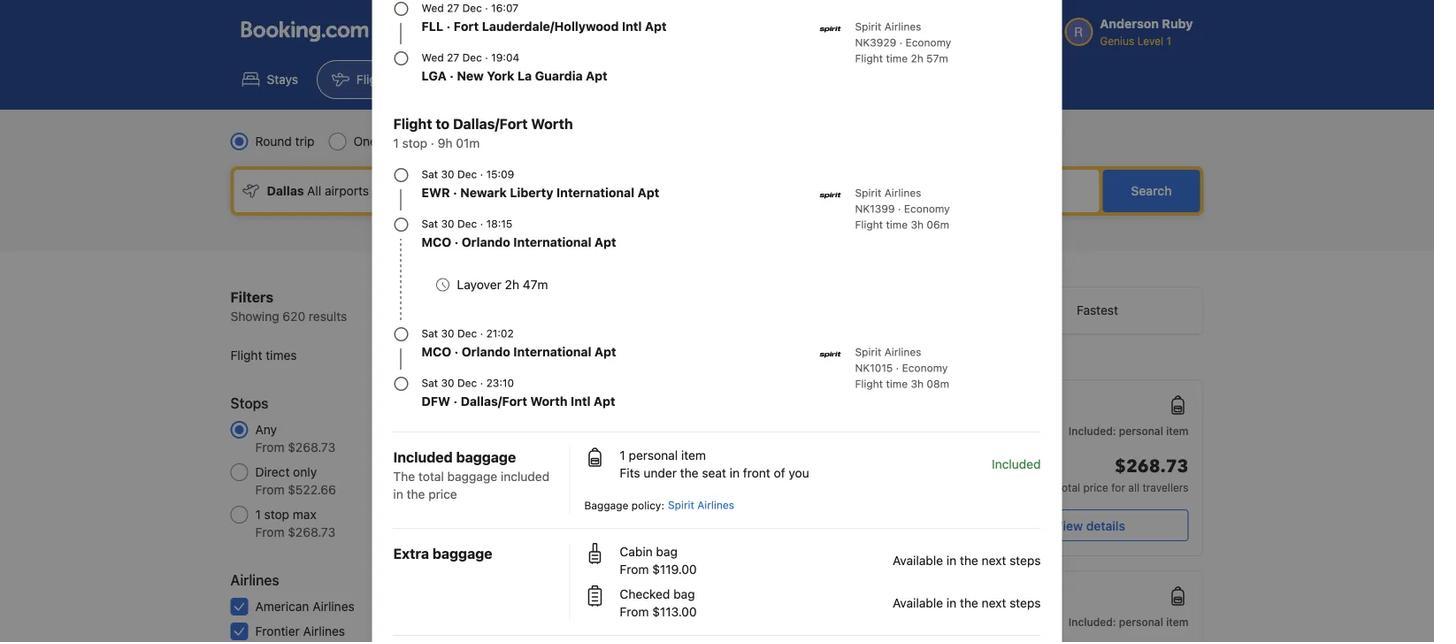Task type: vqa. For each thing, say whether or not it's contained in the screenshot.
$286.23 region
no



Task type: locate. For each thing, give the bounding box(es) containing it.
stop inside 1 stop max from $268.73
[[264, 508, 289, 522]]

dfw inside the sat 30 dec · 23:10 dfw · dallas/fort worth intl apt
[[422, 394, 450, 409]]

travellers
[[1143, 481, 1189, 494]]

international right 'liberty'
[[557, 185, 635, 200]]

1 vertical spatial steps
[[1010, 596, 1041, 611]]

spirit up baggage
[[585, 447, 612, 459]]

2 orlando from the top
[[462, 345, 510, 359]]

from inside checked bag from $113.00
[[620, 605, 649, 619]]

time
[[886, 52, 908, 65], [886, 219, 908, 231], [886, 378, 908, 390]]

way
[[380, 134, 403, 149]]

1 horizontal spatial stop
[[402, 136, 428, 150]]

08m
[[927, 378, 950, 390]]

available in the next steps for $119.00
[[893, 554, 1041, 568]]

wed up the fll
[[422, 2, 444, 14]]

1 vertical spatial included: personal item
[[1069, 616, 1189, 628]]

1
[[393, 136, 399, 150], [789, 420, 794, 433], [620, 448, 626, 463], [255, 508, 261, 522]]

you
[[789, 466, 809, 481]]

mco inside sat 30 dec · 21:02 mco · orlando international apt
[[422, 345, 451, 359]]

$268.73 inside $268.73 total price for all travellers
[[1115, 455, 1189, 479]]

dec inside 08:57 dfw . 27 dec
[[691, 609, 710, 621]]

. inside 15:09 ewr . 30 dec
[[668, 495, 672, 507]]

1 spirit airlines image from the top
[[820, 19, 841, 40]]

times
[[266, 348, 297, 363]]

orlando down 21:02
[[462, 345, 510, 359]]

30 for sat 30 dec · 21:02 mco · orlando international apt
[[441, 327, 455, 340]]

wed 27 dec · 19:04 lga · new york la guardia apt
[[422, 51, 608, 83]]

dec left 23:10
[[457, 377, 477, 389]]

dec up 'fort'
[[462, 2, 482, 14]]

1 vertical spatial 9h
[[783, 477, 796, 489]]

2 available from the top
[[893, 596, 943, 611]]

2 vertical spatial stop
[[264, 508, 289, 522]]

3h inside spirit airlines nk1015 · economy flight time 3h 08m
[[911, 378, 924, 390]]

1 vertical spatial included:
[[1069, 616, 1116, 628]]

$268.73 inside any from $268.73
[[288, 440, 335, 455]]

baggage right the total at the bottom left of page
[[447, 469, 498, 484]]

· left 16:07
[[485, 2, 488, 14]]

0 vertical spatial bag
[[656, 545, 678, 559]]

ewr down under
[[642, 498, 665, 511]]

0 vertical spatial item
[[1167, 425, 1189, 437]]

sat 30 dec · 21:02 mco · orlando international apt
[[422, 327, 616, 359]]

2 available in the next steps from the top
[[893, 596, 1041, 611]]

1 vertical spatial next
[[982, 596, 1007, 611]]

from inside 1 stop max from $268.73
[[255, 525, 285, 540]]

· left multi-
[[431, 136, 434, 150]]

3h left 08m
[[911, 378, 924, 390]]

from inside direct only from $522.66
[[255, 483, 285, 497]]

2 next from the top
[[982, 596, 1007, 611]]

· up "newark"
[[480, 168, 483, 181]]

time inside spirit airlines nk1399 · economy flight time 3h 06m
[[886, 219, 908, 231]]

1 vertical spatial dfw
[[642, 609, 666, 621]]

from for checked bag
[[620, 605, 649, 619]]

included: personal item
[[1069, 425, 1189, 437], [1069, 616, 1189, 628]]

2 3h from the top
[[911, 378, 924, 390]]

1 horizontal spatial 01m
[[799, 477, 820, 489]]

9h
[[438, 136, 453, 150], [783, 477, 796, 489]]

dec for . 27 dec
[[943, 609, 962, 621]]

.
[[668, 495, 672, 507], [669, 605, 672, 618], [921, 605, 924, 618]]

0 vertical spatial intl
[[622, 19, 642, 34]]

27 inside . 27 dec
[[927, 609, 940, 621]]

economy inside spirit airlines nk3929 · economy flight time 2h 57m
[[906, 36, 952, 49]]

wed up lga
[[422, 51, 444, 64]]

dec inside wed 27 dec · 16:07 fll · fort lauderdale/hollywood intl apt
[[462, 2, 482, 14]]

apt inside sat 30 dec · 15:09 ewr · newark liberty international apt
[[638, 185, 660, 200]]

fastest
[[1077, 303, 1119, 318]]

time down nk3929
[[886, 52, 908, 65]]

sat left 21:02
[[422, 327, 438, 340]]

international inside sat 30 dec · 21:02 mco · orlando international apt
[[513, 345, 592, 359]]

1 horizontal spatial all
[[1129, 481, 1140, 494]]

sat left 18:15
[[422, 218, 438, 230]]

27 down 08:57
[[675, 609, 688, 621]]

wed inside wed 27 dec · 19:04 lga · new york la guardia apt
[[422, 51, 444, 64]]

economy inside spirit airlines nk1015 · economy flight time 3h 08m
[[902, 362, 948, 374]]

apt inside the sat 30 dec · 18:15 mco · orlando international apt
[[595, 235, 616, 250]]

spirit airlines image
[[820, 185, 841, 206]]

0 vertical spatial spirit airlines image
[[820, 19, 841, 40]]

included for included
[[992, 457, 1041, 472]]

30 inside 15:09 ewr . 30 dec
[[675, 498, 688, 511]]

worth up 1236
[[530, 394, 568, 409]]

baggage right the extra
[[433, 546, 493, 562]]

$119.00
[[652, 562, 697, 577]]

0 horizontal spatial intl
[[571, 394, 591, 409]]

9h right front
[[783, 477, 796, 489]]

30 inside the sat 30 dec · 23:10 dfw · dallas/fort worth intl apt
[[441, 377, 455, 389]]

airlines up nk3929
[[885, 20, 922, 33]]

2 included: personal item from the top
[[1069, 616, 1189, 628]]

27 inside wed 27 dec · 19:04 lga · new york la guardia apt
[[447, 51, 459, 64]]

sat inside sat 30 dec · 21:02 mco · orlando international apt
[[422, 327, 438, 340]]

sat inside the sat 30 dec · 18:15 mco · orlando international apt
[[422, 218, 438, 230]]

sat inside sat 30 dec · 15:09 ewr · newark liberty international apt
[[422, 168, 438, 181]]

wed
[[422, 2, 444, 14], [422, 51, 444, 64]]

flight left times
[[231, 348, 262, 363]]

0 vertical spatial mco
[[422, 235, 451, 250]]

steps
[[1010, 554, 1041, 568], [1010, 596, 1041, 611]]

round
[[255, 134, 292, 149]]

1 vertical spatial international
[[513, 235, 592, 250]]

0 horizontal spatial ewr
[[422, 185, 450, 200]]

01m
[[456, 136, 480, 150], [799, 477, 820, 489]]

airlines inside spirit airlines nk3929 · economy flight time 2h 57m
[[885, 20, 922, 33]]

spirit up nk1015
[[855, 346, 882, 358]]

1 vertical spatial intl
[[571, 394, 591, 409]]

airlines up american
[[231, 572, 279, 589]]

flight inside flight to dallas/fort worth 1 stop · 9h 01m
[[393, 115, 432, 132]]

international up 47m
[[513, 235, 592, 250]]

american airlines
[[255, 600, 355, 614]]

orlando
[[462, 235, 510, 250], [462, 345, 510, 359]]

dallas/fort up city
[[453, 115, 528, 132]]

economy up sat 30 dec · 15:09 ewr · newark liberty international apt
[[510, 134, 563, 149]]

from down direct only from $522.66
[[255, 525, 285, 540]]

0 horizontal spatial stop
[[264, 508, 289, 522]]

1 vertical spatial stop
[[797, 420, 819, 433]]

1 up you
[[789, 420, 794, 433]]

steps for $119.00
[[1010, 554, 1041, 568]]

stays
[[267, 72, 298, 87]]

$268.73 up only
[[288, 440, 335, 455]]

1 horizontal spatial dfw
[[642, 609, 666, 621]]

dec for sat 30 dec · 15:09 ewr · newark liberty international apt
[[457, 168, 477, 181]]

1 vertical spatial spirit airlines
[[585, 527, 652, 540]]

1 mco from the top
[[422, 235, 451, 250]]

0 vertical spatial worth
[[531, 115, 573, 132]]

27 down 22:11
[[927, 609, 940, 621]]

3h left 06m
[[911, 219, 924, 231]]

spirit airlines image left nk3929
[[820, 19, 841, 40]]

1 available from the top
[[893, 554, 943, 568]]

1 vertical spatial item
[[681, 448, 706, 463]]

2h left 57m at the right of the page
[[911, 52, 924, 65]]

1 vertical spatial personal
[[629, 448, 678, 463]]

international up the sat 30 dec · 23:10 dfw · dallas/fort worth intl apt
[[513, 345, 592, 359]]

1 for 1 personal item fits under the seat in front of you
[[620, 448, 626, 463]]

dfw
[[422, 394, 450, 409], [642, 609, 666, 621]]

0 horizontal spatial all
[[522, 290, 535, 304]]

included
[[393, 449, 453, 466], [992, 457, 1041, 472]]

dec for sat 30 dec · 18:15 mco · orlando international apt
[[457, 218, 477, 230]]

sat left 23:10
[[422, 377, 438, 389]]

0 vertical spatial spirit airlines
[[585, 447, 652, 459]]

bag
[[656, 545, 678, 559], [674, 587, 695, 602]]

flights link
[[317, 60, 410, 99]]

1 stop max from $268.73
[[255, 508, 335, 540]]

2h inside spirit airlines nk3929 · economy flight time 2h 57m
[[911, 52, 924, 65]]

the
[[680, 466, 699, 481], [407, 487, 425, 502], [960, 554, 979, 568], [960, 596, 979, 611]]

dec inside 15:09 ewr . 30 dec
[[691, 498, 711, 511]]

ewr
[[422, 185, 450, 200], [642, 498, 665, 511]]

intl
[[622, 19, 642, 34], [571, 394, 591, 409]]

2 sat from the top
[[422, 218, 438, 230]]

· right nk3929
[[900, 36, 903, 49]]

international for sat 30 dec · 18:15 mco · orlando international apt
[[513, 235, 592, 250]]

0 vertical spatial next
[[982, 554, 1007, 568]]

0 vertical spatial stop
[[402, 136, 428, 150]]

30 inside sat 30 dec · 21:02 mco · orlando international apt
[[441, 327, 455, 340]]

steps right 22:11
[[1010, 596, 1041, 611]]

dec up 'new'
[[462, 51, 482, 64]]

price left for
[[1084, 481, 1109, 494]]

27 for . 27 dec
[[927, 609, 940, 621]]

. for 08:57
[[669, 605, 672, 618]]

seat
[[702, 466, 726, 481]]

any from $268.73
[[255, 423, 335, 455]]

next
[[982, 554, 1007, 568], [982, 596, 1007, 611]]

1 available in the next steps from the top
[[893, 554, 1041, 568]]

2 horizontal spatial stop
[[797, 420, 819, 433]]

2 vertical spatial personal
[[1119, 616, 1164, 628]]

spirit airlines up cabin
[[585, 527, 652, 540]]

3h inside spirit airlines nk1399 · economy flight time 3h 06m
[[911, 219, 924, 231]]

spirit inside baggage policy: spirit airlines
[[668, 499, 695, 512]]

worth inside flight to dallas/fort worth 1 stop · 9h 01m
[[531, 115, 573, 132]]

dec inside wed 27 dec · 19:04 lga · new york la guardia apt
[[462, 51, 482, 64]]

economy for newark liberty international apt
[[904, 203, 950, 215]]

2 spirit airlines image from the top
[[820, 344, 841, 365]]

0 vertical spatial ewr
[[422, 185, 450, 200]]

27 up 'fort'
[[447, 2, 459, 14]]

dec inside the sat 30 dec · 18:15 mco · orlando international apt
[[457, 218, 477, 230]]

3h
[[911, 219, 924, 231], [911, 378, 924, 390]]

0 horizontal spatial 15:09
[[486, 168, 514, 181]]

bag for cabin bag
[[656, 545, 678, 559]]

time down nk1399
[[886, 219, 908, 231]]

0 vertical spatial 3h
[[911, 219, 924, 231]]

0 vertical spatial dfw
[[422, 394, 450, 409]]

1 orlando from the top
[[462, 235, 510, 250]]

spirit airlines image
[[820, 19, 841, 40], [820, 344, 841, 365]]

included for included baggage the total baggage included in the price
[[393, 449, 453, 466]]

dec down 22:11
[[943, 609, 962, 621]]

2 mco from the top
[[422, 345, 451, 359]]

wed 27 dec · 16:07 fll · fort lauderdale/hollywood intl apt
[[422, 2, 667, 34]]

stop left max
[[264, 508, 289, 522]]

1 horizontal spatial ewr
[[642, 498, 665, 511]]

1 sat from the top
[[422, 168, 438, 181]]

0 vertical spatial 2h
[[911, 52, 924, 65]]

3 sat from the top
[[422, 327, 438, 340]]

time for fort lauderdale/hollywood intl apt
[[886, 52, 908, 65]]

0 vertical spatial time
[[886, 52, 908, 65]]

stop for 1 stop max from $268.73
[[264, 508, 289, 522]]

nk1015
[[855, 362, 893, 374]]

intl up rentals
[[622, 19, 642, 34]]

1 vertical spatial worth
[[530, 394, 568, 409]]

1 vertical spatial ewr
[[642, 498, 665, 511]]

3 time from the top
[[886, 378, 908, 390]]

airlines down seat
[[698, 499, 734, 512]]

0 horizontal spatial price
[[429, 487, 457, 502]]

for
[[1112, 481, 1126, 494]]

4 sat from the top
[[422, 377, 438, 389]]

27 inside 08:57 dfw . 27 dec
[[675, 609, 688, 621]]

price
[[1084, 481, 1109, 494], [429, 487, 457, 502]]

0 horizontal spatial included
[[393, 449, 453, 466]]

1 vertical spatial bag
[[674, 587, 695, 602]]

new
[[457, 69, 484, 83]]

1 horizontal spatial included
[[992, 457, 1041, 472]]

all
[[522, 290, 535, 304], [1129, 481, 1140, 494]]

0 vertical spatial included:
[[1069, 425, 1116, 437]]

1 vertical spatial 15:09
[[642, 477, 681, 494]]

0 vertical spatial 01m
[[456, 136, 480, 150]]

time inside spirit airlines nk3929 · economy flight time 2h 57m
[[886, 52, 908, 65]]

01m inside flight to dallas/fort worth 1 stop · 9h 01m
[[456, 136, 480, 150]]

0 vertical spatial wed
[[422, 2, 444, 14]]

one way
[[354, 134, 403, 149]]

ewr left "newark"
[[422, 185, 450, 200]]

intl inside the sat 30 dec · 23:10 dfw · dallas/fort worth intl apt
[[571, 394, 591, 409]]

1 horizontal spatial 2h
[[911, 52, 924, 65]]

intl down prices
[[571, 394, 591, 409]]

15:09 ewr . 30 dec
[[642, 477, 711, 511]]

·
[[485, 2, 488, 14], [446, 19, 451, 34], [900, 36, 903, 49], [485, 51, 488, 64], [450, 69, 454, 83], [431, 136, 434, 150], [480, 168, 483, 181], [453, 185, 457, 200], [898, 203, 901, 215], [480, 218, 483, 230], [455, 235, 459, 250], [480, 327, 483, 340], [455, 345, 459, 359], [896, 362, 899, 374], [480, 377, 483, 389], [454, 394, 458, 409]]

1 personal item fits under the seat in front of you
[[620, 448, 809, 481]]

economy inside spirit airlines nk1399 · economy flight time 3h 06m
[[904, 203, 950, 215]]

mco inside the sat 30 dec · 18:15 mco · orlando international apt
[[422, 235, 451, 250]]

orlando inside sat 30 dec · 21:02 mco · orlando international apt
[[462, 345, 510, 359]]

spirit airlines up fits
[[585, 447, 652, 459]]

1 inside "1 personal item fits under the seat in front of you"
[[620, 448, 626, 463]]

$268.73 total price for all travellers
[[1056, 455, 1189, 494]]

0 horizontal spatial dfw
[[422, 394, 450, 409]]

2 vertical spatial international
[[513, 345, 592, 359]]

· right nk1399
[[898, 203, 901, 215]]

from down cabin
[[620, 562, 649, 577]]

1 vertical spatial spirit airlines image
[[820, 344, 841, 365]]

airlines down american airlines
[[303, 624, 345, 639]]

spirit up nk1399
[[855, 187, 882, 199]]

· left 19:04
[[485, 51, 488, 64]]

in
[[730, 466, 740, 481], [393, 487, 403, 502], [947, 554, 957, 568], [947, 596, 957, 611]]

intl inside wed 27 dec · 16:07 fll · fort lauderdale/hollywood intl apt
[[622, 19, 642, 34]]

from down any
[[255, 440, 285, 455]]

1 wed from the top
[[422, 2, 444, 14]]

57m
[[927, 52, 949, 65]]

1 vertical spatial dallas/fort
[[461, 394, 527, 409]]

dfw down 08:57
[[642, 609, 666, 621]]

1 steps from the top
[[1010, 554, 1041, 568]]

orlando down 18:15
[[462, 235, 510, 250]]

1 horizontal spatial price
[[1084, 481, 1109, 494]]

worth down the guardia
[[531, 115, 573, 132]]

15:09
[[486, 168, 514, 181], [642, 477, 681, 494]]

30 inside the sat 30 dec · 18:15 mco · orlando international apt
[[441, 218, 455, 230]]

hotel
[[499, 72, 530, 87]]

1 vertical spatial orlando
[[462, 345, 510, 359]]

filters
[[231, 289, 274, 306]]

0 vertical spatial dallas/fort
[[453, 115, 528, 132]]

1 vertical spatial 2h
[[505, 277, 519, 292]]

0 vertical spatial orlando
[[462, 235, 510, 250]]

bag up $119.00
[[656, 545, 678, 559]]

0 vertical spatial 9h
[[438, 136, 453, 150]]

car
[[588, 72, 608, 87]]

airlines up nk1015
[[885, 346, 922, 358]]

airlines up nk1399
[[885, 187, 922, 199]]

30 inside sat 30 dec · 15:09 ewr · newark liberty international apt
[[441, 168, 455, 181]]

dec left 21:02
[[457, 327, 477, 340]]

1 vertical spatial 3h
[[911, 378, 924, 390]]

checked
[[620, 587, 670, 602]]

dallas/fort inside flight to dallas/fort worth 1 stop · 9h 01m
[[453, 115, 528, 132]]

sat
[[422, 168, 438, 181], [422, 218, 438, 230], [422, 327, 438, 340], [422, 377, 438, 389]]

dec for wed 27 dec · 19:04 lga · new york la guardia apt
[[462, 51, 482, 64]]

the inside included baggage the total baggage included in the price
[[407, 487, 425, 502]]

1 right one
[[393, 136, 399, 150]]

international inside sat 30 dec · 15:09 ewr · newark liberty international apt
[[557, 185, 635, 200]]

dec inside sat 30 dec · 15:09 ewr · newark liberty international apt
[[457, 168, 477, 181]]

0 vertical spatial 15:09
[[486, 168, 514, 181]]

nk1399
[[855, 203, 895, 215]]

apt inside sat 30 dec · 21:02 mco · orlando international apt
[[595, 345, 616, 359]]

27 inside wed 27 dec · 16:07 fll · fort lauderdale/hollywood intl apt
[[447, 2, 459, 14]]

1 next from the top
[[982, 554, 1007, 568]]

1 inside 1 stop max from $268.73
[[255, 508, 261, 522]]

sat inside the sat 30 dec · 23:10 dfw · dallas/fort worth intl apt
[[422, 377, 438, 389]]

from inside cabin bag from $119.00
[[620, 562, 649, 577]]

dec up "newark"
[[457, 168, 477, 181]]

from down 'checked'
[[620, 605, 649, 619]]

from inside any from $268.73
[[255, 440, 285, 455]]

1 vertical spatial mco
[[422, 345, 451, 359]]

dec left 18:15
[[457, 218, 477, 230]]

2h
[[911, 52, 924, 65], [505, 277, 519, 292]]

1 horizontal spatial intl
[[622, 19, 642, 34]]

2 vertical spatial time
[[886, 378, 908, 390]]

guardia
[[535, 69, 583, 83]]

1 3h from the top
[[911, 219, 924, 231]]

30 left 18:15
[[441, 218, 455, 230]]

included inside included baggage the total baggage included in the price
[[393, 449, 453, 466]]

all right for
[[1129, 481, 1140, 494]]

$268.73 up travellers
[[1115, 455, 1189, 479]]

0 vertical spatial included: personal item
[[1069, 425, 1189, 437]]

1 vertical spatial available
[[893, 596, 943, 611]]

showing
[[231, 309, 279, 324]]

bag inside cabin bag from $119.00
[[656, 545, 678, 559]]

0 vertical spatial personal
[[1119, 425, 1164, 437]]

2 time from the top
[[886, 219, 908, 231]]

economy up 06m
[[904, 203, 950, 215]]

· right nk1015
[[896, 362, 899, 374]]

all inside $268.73 total price for all travellers
[[1129, 481, 1140, 494]]

0 horizontal spatial 9h
[[438, 136, 453, 150]]

stop left multi-
[[402, 136, 428, 150]]

1 horizontal spatial 9h
[[783, 477, 796, 489]]

dallas/fort down 23:10
[[461, 394, 527, 409]]

2 wed from the top
[[422, 51, 444, 64]]

· left 18:15
[[480, 218, 483, 230]]

view details button
[[992, 510, 1189, 542]]

2h left 47m
[[505, 277, 519, 292]]

27
[[447, 2, 459, 14], [447, 51, 459, 64], [675, 609, 688, 621], [927, 609, 940, 621]]

total
[[419, 469, 444, 484]]

0 vertical spatial available in the next steps
[[893, 554, 1041, 568]]

· inside spirit airlines nk3929 · economy flight time 2h 57m
[[900, 36, 903, 49]]

0 vertical spatial steps
[[1010, 554, 1041, 568]]

1 up fits
[[620, 448, 626, 463]]

the inside "1 personal item fits under the seat in front of you"
[[680, 466, 699, 481]]

0 vertical spatial available
[[893, 554, 943, 568]]

$268.73
[[288, 440, 335, 455], [1115, 455, 1189, 479], [288, 525, 335, 540]]

1 down direct
[[255, 508, 261, 522]]

1 vertical spatial available in the next steps
[[893, 596, 1041, 611]]

· right lga
[[450, 69, 454, 83]]

international inside the sat 30 dec · 18:15 mco · orlando international apt
[[513, 235, 592, 250]]

1 time from the top
[[886, 52, 908, 65]]

search
[[1131, 184, 1172, 198]]

liberty
[[510, 185, 554, 200]]

sat down to
[[422, 168, 438, 181]]

30 left 21:02
[[441, 327, 455, 340]]

flight up way
[[393, 115, 432, 132]]

worth
[[531, 115, 573, 132], [530, 394, 568, 409]]

0 horizontal spatial 01m
[[456, 136, 480, 150]]

wed inside wed 27 dec · 16:07 fll · fort lauderdale/hollywood intl apt
[[422, 2, 444, 14]]

item
[[1167, 425, 1189, 437], [681, 448, 706, 463], [1167, 616, 1189, 628]]

time inside spirit airlines nk1015 · economy flight time 3h 08m
[[886, 378, 908, 390]]

international for sat 30 dec · 21:02 mco · orlando international apt
[[513, 345, 592, 359]]

1 horizontal spatial 15:09
[[642, 477, 681, 494]]

flight inside spirit airlines nk1015 · economy flight time 3h 08m
[[855, 378, 883, 390]]

in inside "1 personal item fits under the seat in front of you"
[[730, 466, 740, 481]]

dec inside sat 30 dec · 21:02 mco · orlando international apt
[[457, 327, 477, 340]]

price inside $268.73 total price for all travellers
[[1084, 481, 1109, 494]]

stop inside flight to dallas/fort worth 1 stop · 9h 01m
[[402, 136, 428, 150]]

flight down nk1015
[[855, 378, 883, 390]]

2 steps from the top
[[1010, 596, 1041, 611]]

dec inside the sat 30 dec · 23:10 dfw · dallas/fort worth intl apt
[[457, 377, 477, 389]]

0 vertical spatial international
[[557, 185, 635, 200]]

1 vertical spatial all
[[1129, 481, 1140, 494]]

9h down to
[[438, 136, 453, 150]]

steps down view details button
[[1010, 554, 1041, 568]]

$268.73 down max
[[288, 525, 335, 540]]

flight down nk3929
[[855, 52, 883, 65]]

from for direct only
[[255, 483, 285, 497]]

dec inside . 27 dec
[[943, 609, 962, 621]]

0 vertical spatial all
[[522, 290, 535, 304]]

1 vertical spatial wed
[[422, 51, 444, 64]]

1 vertical spatial time
[[886, 219, 908, 231]]

27 up 'new'
[[447, 51, 459, 64]]

bag inside checked bag from $113.00
[[674, 587, 695, 602]]

all inside button
[[522, 290, 535, 304]]

booking.com logo image
[[241, 21, 369, 42], [241, 21, 369, 42]]

in inside included baggage the total baggage included in the price
[[393, 487, 403, 502]]



Task type: describe. For each thing, give the bounding box(es) containing it.
spirit inside spirit airlines nk3929 · economy flight time 2h 57m
[[855, 20, 882, 33]]

price inside included baggage the total baggage included in the price
[[429, 487, 457, 502]]

· left 21:02
[[480, 327, 483, 340]]

nk3929
[[855, 36, 897, 49]]

baggage
[[585, 500, 629, 512]]

prices may change if there are additional baggage fees
[[570, 351, 845, 364]]

· down layover
[[455, 345, 459, 359]]

apt inside the sat 30 dec · 23:10 dfw · dallas/fort worth intl apt
[[594, 394, 616, 409]]

1 included: from the top
[[1069, 425, 1116, 437]]

1 stop
[[789, 420, 819, 433]]

spirit airlines link
[[668, 499, 734, 512]]

personal inside "1 personal item fits under the seat in front of you"
[[629, 448, 678, 463]]

stays link
[[227, 60, 313, 99]]

sat 30 dec · 15:09 ewr · newark liberty international apt
[[422, 168, 660, 200]]

dfw inside 08:57 dfw . 27 dec
[[642, 609, 666, 621]]

fits
[[620, 466, 640, 481]]

spirit airlines nk3929 · economy flight time 2h 57m
[[855, 20, 952, 65]]

3h for orlando international apt
[[911, 378, 924, 390]]

. inside . 27 dec
[[921, 605, 924, 618]]

flight left +
[[453, 72, 485, 87]]

extra baggage
[[393, 546, 493, 562]]

policy:
[[632, 500, 665, 512]]

baggage up included
[[456, 449, 516, 466]]

to
[[436, 115, 450, 132]]

spirit inside spirit airlines nk1015 · economy flight time 3h 08m
[[855, 346, 882, 358]]

direct only from $522.66
[[255, 465, 336, 497]]

economy for fort lauderdale/hollywood intl apt
[[906, 36, 952, 49]]

spirit airlines nk1399 · economy flight time 3h 06m
[[855, 187, 950, 231]]

2 vertical spatial item
[[1167, 616, 1189, 628]]

wed for fll
[[422, 2, 444, 14]]

frontier
[[255, 624, 300, 639]]

· inside spirit airlines nk1399 · economy flight time 3h 06m
[[898, 203, 901, 215]]

round trip
[[255, 134, 315, 149]]

included
[[501, 469, 550, 484]]

time for orlando international apt
[[886, 378, 908, 390]]

fees
[[824, 351, 845, 364]]

1 included: personal item from the top
[[1069, 425, 1189, 437]]

newark
[[460, 185, 507, 200]]

mco for sat 30 dec · 21:02 mco · orlando international apt
[[422, 345, 451, 359]]

· left 23:10
[[480, 377, 483, 389]]

15:09 inside 15:09 ewr . 30 dec
[[642, 477, 681, 494]]

sat 30 dec · 23:10 dfw · dallas/fort worth intl apt
[[422, 377, 616, 409]]

total
[[1056, 481, 1081, 494]]

· right the fll
[[446, 19, 451, 34]]

flight + hotel link
[[413, 60, 545, 99]]

dallas/fort inside the sat 30 dec · 23:10 dfw · dallas/fort worth intl apt
[[461, 394, 527, 409]]

16:07
[[491, 2, 519, 14]]

orlando for sat 30 dec · 21:02 mco · orlando international apt
[[462, 345, 510, 359]]

08:57
[[642, 588, 683, 605]]

of
[[774, 466, 786, 481]]

direct
[[255, 465, 290, 480]]

steps for $113.00
[[1010, 596, 1041, 611]]

spirit airlines image for fort lauderdale/hollywood intl apt
[[820, 19, 841, 40]]

reset all
[[487, 290, 535, 304]]

22:11
[[926, 588, 962, 605]]

checked bag from $113.00
[[620, 587, 697, 619]]

search button
[[1103, 170, 1200, 212]]

$113.00
[[652, 605, 697, 619]]

spirit inside spirit airlines nk1399 · economy flight time 3h 06m
[[855, 187, 882, 199]]

city
[[475, 134, 496, 149]]

9h inside flight to dallas/fort worth 1 stop · 9h 01m
[[438, 136, 453, 150]]

sat for sat 30 dec · 23:10 dfw · dallas/fort worth intl apt
[[422, 377, 438, 389]]

rentals
[[612, 72, 650, 87]]

· up layover
[[455, 235, 459, 250]]

details
[[1087, 519, 1126, 533]]

wed for lga
[[422, 51, 444, 64]]

dec for sat 30 dec · 21:02 mco · orlando international apt
[[457, 327, 477, 340]]

0 horizontal spatial 2h
[[505, 277, 519, 292]]

· left "newark"
[[453, 185, 457, 200]]

airlines up fits
[[615, 447, 652, 459]]

· inside flight to dallas/fort worth 1 stop · 9h 01m
[[431, 136, 434, 150]]

3h for newark liberty international apt
[[911, 219, 924, 231]]

economy for orlando international apt
[[902, 362, 948, 374]]

airlines up cabin
[[615, 527, 652, 540]]

layover
[[457, 277, 502, 292]]

1 vertical spatial 01m
[[799, 477, 820, 489]]

airlines inside spirit airlines nk1399 · economy flight time 3h 06m
[[885, 187, 922, 199]]

fll
[[422, 19, 443, 34]]

front
[[743, 466, 771, 481]]

orlando for sat 30 dec · 18:15 mco · orlando international apt
[[462, 235, 510, 250]]

change
[[628, 351, 665, 364]]

mco for sat 30 dec · 18:15 mco · orlando international apt
[[422, 235, 451, 250]]

baggage policy: spirit airlines
[[585, 499, 734, 512]]

are
[[706, 351, 722, 364]]

next for from $119.00
[[982, 554, 1007, 568]]

available for from $113.00
[[893, 596, 943, 611]]

airlines inside baggage policy: spirit airlines
[[698, 499, 734, 512]]

cabin bag from $119.00
[[620, 545, 697, 577]]

. 27 dec
[[918, 605, 962, 621]]

airlines up frontier airlines
[[313, 600, 355, 614]]

08:57 dfw . 27 dec
[[642, 588, 710, 621]]

extra
[[393, 546, 429, 562]]

30 for sat 30 dec · 23:10 dfw · dallas/fort worth intl apt
[[441, 377, 455, 389]]

american
[[255, 600, 309, 614]]

trip
[[295, 134, 315, 149]]

airlines inside spirit airlines nk1015 · economy flight time 3h 08m
[[885, 346, 922, 358]]

27 for wed 27 dec · 19:04 lga · new york la guardia apt
[[447, 51, 459, 64]]

additional baggage fees link
[[725, 351, 845, 364]]

1 spirit airlines from the top
[[585, 447, 652, 459]]

flight to dallas/fort worth 1 stop · 9h 01m
[[393, 115, 573, 150]]

any
[[255, 423, 277, 437]]

stops
[[231, 395, 269, 412]]

available in the next steps for $113.00
[[893, 596, 1041, 611]]

fastest button
[[992, 288, 1203, 334]]

620
[[283, 309, 305, 324]]

sat for sat 30 dec · 18:15 mco · orlando international apt
[[422, 218, 438, 230]]

from for cabin bag
[[620, 562, 649, 577]]

1 for 1 stop
[[789, 420, 794, 433]]

max
[[293, 508, 317, 522]]

06m
[[927, 219, 950, 231]]

available for from $119.00
[[893, 554, 943, 568]]

flight + hotel
[[453, 72, 530, 87]]

next for from $113.00
[[982, 596, 1007, 611]]

intl for worth
[[571, 394, 591, 409]]

22
[[520, 624, 535, 639]]

· up included baggage the total baggage included in the price
[[454, 394, 458, 409]]

spirit down baggage
[[585, 527, 612, 540]]

flight inside spirit airlines nk1399 · economy flight time 3h 06m
[[855, 219, 883, 231]]

15:09 inside sat 30 dec · 15:09 ewr · newark liberty international apt
[[486, 168, 514, 181]]

worth inside the sat 30 dec · 23:10 dfw · dallas/fort worth intl apt
[[530, 394, 568, 409]]

may
[[604, 351, 625, 364]]

27 for wed 27 dec · 16:07 fll · fort lauderdale/hollywood intl apt
[[447, 2, 459, 14]]

21:02
[[486, 327, 514, 340]]

bag for checked bag
[[674, 587, 695, 602]]

la
[[518, 69, 532, 83]]

intl for lauderdale/hollywood
[[622, 19, 642, 34]]

results
[[309, 309, 347, 324]]

reset all button
[[487, 287, 535, 308]]

reset
[[487, 290, 519, 304]]

cabin
[[620, 545, 653, 559]]

multi-city
[[442, 134, 496, 149]]

ewr inside 15:09 ewr . 30 dec
[[642, 498, 665, 511]]

sat for sat 30 dec · 21:02 mco · orlando international apt
[[422, 327, 438, 340]]

included baggage the total baggage included in the price
[[393, 449, 550, 502]]

1 inside flight to dallas/fort worth 1 stop · 9h 01m
[[393, 136, 399, 150]]

stop for 1 stop
[[797, 420, 819, 433]]

1236
[[507, 423, 535, 437]]

flight inside spirit airlines nk3929 · economy flight time 2h 57m
[[855, 52, 883, 65]]

one
[[354, 134, 377, 149]]

flights
[[357, 72, 395, 87]]

spirit airlines image for orlando international apt
[[820, 344, 841, 365]]

30 for sat 30 dec · 15:09 ewr · newark liberty international apt
[[441, 168, 455, 181]]

layover 2h 47m
[[457, 277, 548, 292]]

· inside spirit airlines nk1015 · economy flight time 3h 08m
[[896, 362, 899, 374]]

2 included: from the top
[[1069, 616, 1116, 628]]

ewr inside sat 30 dec · 15:09 ewr · newark liberty international apt
[[422, 185, 450, 200]]

$522.66
[[288, 483, 336, 497]]

23:10
[[486, 377, 514, 389]]

1 for 1 stop max from $268.73
[[255, 508, 261, 522]]

frontier airlines
[[255, 624, 345, 639]]

view
[[1055, 519, 1083, 533]]

car rentals link
[[548, 60, 665, 99]]

apt inside wed 27 dec · 16:07 fll · fort lauderdale/hollywood intl apt
[[645, 19, 667, 34]]

30 for sat 30 dec · 18:15 mco · orlando international apt
[[441, 218, 455, 230]]

item inside "1 personal item fits under the seat in front of you"
[[681, 448, 706, 463]]

lauderdale/hollywood
[[482, 19, 619, 34]]

2 spirit airlines from the top
[[585, 527, 652, 540]]

the
[[393, 469, 415, 484]]

time for newark liberty international apt
[[886, 219, 908, 231]]

apt inside wed 27 dec · 19:04 lga · new york la guardia apt
[[586, 69, 608, 83]]

there
[[677, 351, 703, 364]]

dec for wed 27 dec · 16:07 fll · fort lauderdale/hollywood intl apt
[[462, 2, 482, 14]]

18:15
[[486, 218, 513, 230]]

under
[[644, 466, 677, 481]]

+
[[488, 72, 496, 87]]

baggage left fees
[[777, 351, 821, 364]]

dec for sat 30 dec · 23:10 dfw · dallas/fort worth intl apt
[[457, 377, 477, 389]]

$268.73 inside 1 stop max from $268.73
[[288, 525, 335, 540]]

showing 620 results
[[231, 309, 347, 324]]

. for 15:09
[[668, 495, 672, 507]]

sat for sat 30 dec · 15:09 ewr · newark liberty international apt
[[422, 168, 438, 181]]



